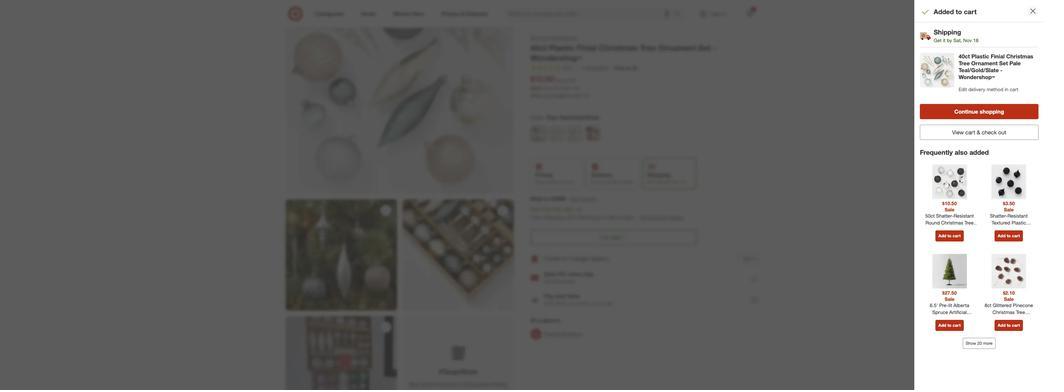 Task type: vqa. For each thing, say whether or not it's contained in the screenshot.
the "$21.00" on the right top of the page
no



Task type: describe. For each thing, give the bounding box(es) containing it.
more
[[983, 341, 993, 346]]

sign
[[743, 256, 751, 261]]

apply.
[[669, 214, 683, 221]]

215
[[563, 65, 571, 71]]

tree inside 40ct plastic finial christmas tree ornament set pale teal/gold/slate - wondershop™
[[959, 60, 970, 67]]

$100
[[602, 301, 613, 307]]

alberta
[[954, 303, 969, 309]]

$35
[[608, 214, 616, 221]]

sale for $3.50 sale
[[1004, 207, 1014, 213]]

to for $3.50
[[1007, 234, 1011, 239]]

delivery as soon as 6pm today
[[591, 172, 633, 185]]

view cart & check out link
[[920, 125, 1039, 140]]

1 vertical spatial by
[[659, 179, 663, 185]]

40ct inside 40ct plastic finial christmas tree ornament set pale teal/gold/slate - wondershop™
[[959, 53, 970, 60]]

affirm
[[555, 301, 568, 307]]

$27.50
[[943, 290, 957, 296]]

finial inside shop all wondershop 40ct plastic finial christmas tree ornament set - wondershop™
[[577, 43, 597, 53]]

free
[[530, 214, 541, 221]]

purchased
[[544, 93, 567, 99]]

nov inside get it by sat, nov 18 free shipping with redcard or $35 orders - exclusions apply.
[[564, 206, 574, 213]]

0 vertical spatial over
[[555, 293, 567, 300]]

6.5'
[[930, 303, 938, 309]]

show
[[966, 341, 976, 346]]

plastic inside 40ct plastic finial christmas tree ornament set pale teal/gold/slate - wondershop™
[[972, 53, 989, 60]]

add for $27.50
[[939, 323, 947, 328]]

ornament inside $10.50 sale 50ct shatter-resistant round christmas tree ornament set - wondershop™
[[933, 227, 955, 233]]

it inside dialog
[[943, 37, 946, 43]]

also
[[955, 148, 968, 156]]

finial inside 40ct plastic finial christmas tree ornament set pale teal/gold/slate - wondershop™
[[991, 53, 1005, 60]]

1 vertical spatial it
[[655, 179, 658, 185]]

shatter- inside "button"
[[544, 331, 562, 337]]

wondershop™ inside 40ct plastic finial christmas tree ornament set pale teal/gold/slate - wondershop™
[[959, 74, 995, 80]]

$10.50 for $10.50 reg $15.00 sale save $ 4.50 ( 30 % off )
[[530, 74, 554, 84]]

cart inside "link"
[[966, 129, 975, 136]]

redcard inside save 5% every day with redcard
[[555, 279, 575, 285]]

color pale teal/gold/slate
[[530, 114, 600, 121]]

shop
[[530, 35, 542, 41]]

day
[[584, 271, 594, 278]]

7 link
[[742, 6, 757, 21]]

continue shopping button
[[920, 104, 1039, 119]]

red/green/gold image
[[585, 126, 600, 141]]

it inside get it by sat, nov 18 free shipping with redcard or $35 orders - exclusions apply.
[[541, 206, 544, 213]]

exclusions
[[641, 214, 667, 221]]

with inside save 5% every day with redcard
[[544, 279, 554, 285]]

hours
[[563, 179, 574, 185]]

0 horizontal spatial teal/gold/slate
[[559, 114, 600, 121]]

$2.10
[[1003, 290, 1015, 296]]

- inside $10.50 sale 50ct shatter-resistant round christmas tree ornament set - wondershop™
[[965, 227, 967, 233]]

added to cart
[[934, 8, 977, 16]]

in inside button
[[752, 256, 756, 261]]

6pm
[[613, 179, 621, 185]]

0 vertical spatial sat,
[[954, 37, 962, 43]]

(
[[563, 86, 564, 91]]

50ct shatter-resistant round christmas tree ornament set - wondershop™ image
[[932, 165, 967, 199]]

christmas inside $27.50 sale 6.5' pre-lit alberta spruce artificial christmas tree - wondershop™
[[932, 317, 954, 322]]

$3.50 sale
[[1003, 201, 1015, 213]]

1 vertical spatial over
[[591, 301, 601, 307]]

artificial
[[950, 310, 967, 316]]

5%
[[559, 271, 567, 278]]

3 questions link
[[579, 64, 608, 72]]

add to cart button for $2.10
[[995, 320, 1023, 331]]

when purchased online
[[530, 93, 582, 99]]

0 vertical spatial nov
[[963, 37, 972, 43]]

ornament inside 40ct plastic finial christmas tree ornament set pale teal/gold/slate - wondershop™
[[972, 60, 998, 67]]

pickup
[[535, 172, 553, 178]]

to for $2.10
[[1007, 323, 1011, 328]]

frequently
[[920, 148, 953, 156]]

#targetstyle
[[439, 368, 478, 376]]

location
[[580, 196, 597, 202]]

resistant inside $10.50 sale 50ct shatter-resistant round christmas tree ornament set - wondershop™
[[954, 213, 974, 219]]

2 horizontal spatial 18
[[973, 37, 979, 43]]

40ct plastic finial christmas tree ornament set - wondershop™, 3 of 7 image
[[402, 200, 514, 311]]

pink/champagne image
[[567, 126, 582, 141]]

- inside shop all wondershop 40ct plastic finial christmas tree ornament set - wondershop™
[[713, 43, 716, 53]]

add for $10.50
[[939, 234, 947, 239]]

pay over time with affirm on orders over $100
[[544, 293, 613, 307]]

4.50
[[553, 86, 562, 91]]

wondershop™ for lit
[[935, 324, 965, 329]]

search button
[[672, 6, 689, 23]]

manage
[[569, 255, 589, 262]]

wondershop
[[549, 35, 577, 41]]

- inside get it by sat, nov 18 free shipping with redcard or $35 orders - exclusions apply.
[[635, 214, 638, 221]]

30
[[564, 86, 568, 91]]

check
[[982, 129, 997, 136]]

all
[[543, 35, 548, 41]]

tree inside $2.10 sale 8ct glittered pinecone christmas tree ornament set - wondershop™
[[1016, 310, 1025, 316]]

soon
[[597, 179, 606, 185]]

orders inside pay over time with affirm on orders over $100
[[576, 301, 590, 307]]

teal/gold/slate inside 40ct plastic finial christmas tree ornament set pale teal/gold/slate - wondershop™
[[959, 67, 999, 74]]

shatter-resistant textured plastic christmas tree ornament set 20pc - wondershop™ image
[[992, 165, 1026, 199]]

pay
[[544, 293, 554, 300]]

sale inside $10.50 reg $15.00 sale save $ 4.50 ( 30 % off )
[[530, 85, 540, 91]]

#targetstyle preview 1 image
[[451, 346, 465, 360]]

add to cart for $27.50
[[939, 323, 961, 328]]

with
[[566, 214, 576, 221]]

get inside get it by sat, nov 18 free shipping with redcard or $35 orders - exclusions apply.
[[530, 206, 539, 213]]

spruce
[[933, 310, 948, 316]]

as
[[607, 179, 612, 185]]

shatter-resistant button
[[530, 327, 582, 342]]

get it by sat, nov 18 free shipping with redcard or $35 orders - exclusions apply.
[[530, 206, 683, 221]]

40ct plastic finial christmas tree ornament set - wondershop™, 2 of 7 image
[[286, 200, 397, 311]]

see what everyone's loving and sharing
[[409, 381, 507, 388]]

delivery
[[969, 86, 986, 92]]

what
[[420, 381, 432, 388]]

0 horizontal spatial or
[[562, 255, 567, 262]]

at a glance
[[530, 317, 560, 324]]

method
[[987, 86, 1004, 92]]

1 horizontal spatial nov
[[673, 179, 680, 185]]

&
[[977, 129, 980, 136]]

ship
[[530, 195, 542, 202]]

at
[[530, 317, 536, 324]]

view
[[952, 129, 964, 136]]

0 horizontal spatial shipping get it by sat, nov 18
[[647, 172, 686, 185]]

plastic inside shop all wondershop 40ct plastic finial christmas tree ornament set - wondershop™
[[549, 43, 574, 53]]

2 horizontal spatial by
[[947, 37, 952, 43]]

glance
[[542, 317, 560, 324]]

- inside $27.50 sale 6.5' pre-lit alberta spruce artificial christmas tree - wondershop™
[[966, 317, 968, 322]]

continue
[[955, 108, 978, 115]]

94806
[[551, 195, 566, 202]]

christmas inside $2.10 sale 8ct glittered pinecone christmas tree ornament set - wondershop™
[[993, 310, 1015, 316]]

everyone's
[[434, 381, 461, 388]]

to for $27.50
[[948, 323, 952, 328]]

shipping
[[543, 214, 564, 221]]

add for $3.50
[[998, 234, 1006, 239]]

wondershop™ for plastic
[[530, 53, 583, 63]]

What can we help you find? suggestions appear below search field
[[505, 6, 677, 21]]

when
[[530, 93, 543, 99]]



Task type: locate. For each thing, give the bounding box(es) containing it.
1 vertical spatial in
[[752, 256, 756, 261]]

sale inside $10.50 sale 50ct shatter-resistant round christmas tree ornament set - wondershop™
[[945, 207, 955, 213]]

40ct plastic finial christmas tree ornament set pale teal/gold/slate - wondershop™ image
[[920, 53, 955, 87]]

sat,
[[954, 37, 962, 43], [664, 179, 672, 185], [553, 206, 563, 213]]

as
[[591, 179, 596, 185]]

add for $2.10
[[998, 323, 1006, 328]]

0 vertical spatial or
[[601, 214, 606, 221]]

18
[[973, 37, 979, 43], [681, 179, 686, 185], [576, 206, 582, 213]]

set inside $2.10 sale 8ct glittered pinecone christmas tree ornament set - wondershop™
[[1015, 317, 1023, 322]]

add down $3.50 sale
[[998, 234, 1006, 239]]

add down spruce
[[939, 323, 947, 328]]

$15.00
[[563, 78, 575, 83]]

add to cart
[[939, 234, 961, 239], [998, 234, 1020, 239], [939, 323, 961, 328], [998, 323, 1020, 328]]

2 with from the top
[[544, 301, 554, 307]]

redcard
[[577, 214, 599, 221], [555, 279, 575, 285]]

0 horizontal spatial 18
[[576, 206, 582, 213]]

wondershop™
[[530, 53, 583, 63], [959, 74, 995, 80], [935, 234, 965, 240], [935, 324, 965, 329], [994, 324, 1024, 329]]

today
[[622, 179, 633, 185]]

every
[[568, 271, 583, 278]]

redcard inside get it by sat, nov 18 free shipping with redcard or $35 orders - exclusions apply.
[[577, 214, 599, 221]]

in right method
[[1005, 86, 1009, 92]]

edit for edit delivery method in cart
[[959, 86, 967, 92]]

add to cart down the round
[[939, 234, 961, 239]]

teal/gold/slate up pink/champagne icon
[[559, 114, 600, 121]]

add to cart button down glittered
[[995, 320, 1023, 331]]

sale down 50ct shatter-resistant round christmas tree ornament set - wondershop™ image
[[945, 207, 955, 213]]

sign in button
[[738, 253, 759, 265]]

$10.50
[[530, 74, 554, 84], [943, 201, 957, 207]]

it down added
[[943, 37, 946, 43]]

ornament down the round
[[933, 227, 955, 233]]

delivery
[[591, 172, 613, 178]]

it right the today
[[655, 179, 658, 185]]

0 horizontal spatial shatter-
[[544, 331, 562, 337]]

orders right on
[[576, 301, 590, 307]]

pale inside 40ct plastic finial christmas tree ornament set pale teal/gold/slate - wondershop™
[[1010, 60, 1021, 67]]

shatter-resistant
[[544, 331, 582, 337]]

with
[[544, 279, 554, 285], [544, 301, 554, 307]]

christmas inside 40ct plastic finial christmas tree ornament set pale teal/gold/slate - wondershop™
[[1007, 53, 1034, 60]]

by inside get it by sat, nov 18 free shipping with redcard or $35 orders - exclusions apply.
[[545, 206, 551, 213]]

1 vertical spatial nov
[[673, 179, 680, 185]]

1 vertical spatial orders
[[576, 301, 590, 307]]

wondershop™ down the round
[[935, 234, 965, 240]]

0 horizontal spatial sat,
[[553, 206, 563, 213]]

0 vertical spatial $10.50
[[530, 74, 554, 84]]

redcard right with
[[577, 214, 599, 221]]

1 horizontal spatial plastic
[[972, 53, 989, 60]]

0 vertical spatial plastic
[[549, 43, 574, 53]]

2 vertical spatial nov
[[564, 206, 574, 213]]

resistant inside "button"
[[562, 331, 582, 337]]

50ct
[[925, 213, 935, 219]]

add to cart for $2.10
[[998, 323, 1020, 328]]

0 vertical spatial pale
[[1010, 60, 1021, 67]]

0 vertical spatial redcard
[[577, 214, 599, 221]]

1 horizontal spatial redcard
[[577, 214, 599, 221]]

0 horizontal spatial pale
[[547, 114, 558, 121]]

out
[[999, 129, 1007, 136]]

pinecone
[[1013, 303, 1033, 309]]

1 horizontal spatial finial
[[991, 53, 1005, 60]]

sale inside $2.10 sale 8ct glittered pinecone christmas tree ornament set - wondershop™
[[1004, 296, 1014, 302]]

ornament
[[658, 43, 696, 53], [972, 60, 998, 67], [933, 227, 955, 233], [992, 317, 1014, 322]]

- inside $2.10 sale 8ct glittered pinecone christmas tree ornament set - wondershop™
[[1024, 317, 1026, 322]]

online
[[569, 93, 582, 99]]

1 vertical spatial redcard
[[555, 279, 575, 285]]

glittered
[[993, 303, 1012, 309]]

3 questions
[[582, 65, 608, 71]]

registry
[[590, 255, 609, 262]]

40ct down shop
[[530, 43, 547, 53]]

add to cart button down $3.50 sale
[[995, 231, 1023, 242]]

christmas inside $10.50 sale 50ct shatter-resistant round christmas tree ornament set - wondershop™
[[941, 220, 963, 226]]

edit left location
[[570, 196, 579, 202]]

it up free
[[541, 206, 544, 213]]

sale inside $27.50 sale 6.5' pre-lit alberta spruce artificial christmas tree - wondershop™
[[945, 296, 955, 302]]

0 vertical spatial finial
[[577, 43, 597, 53]]

0 horizontal spatial orders
[[576, 301, 590, 307]]

sale for $27.50 sale 6.5' pre-lit alberta spruce artificial christmas tree - wondershop™
[[945, 296, 955, 302]]

0 vertical spatial orders
[[618, 214, 634, 221]]

3
[[582, 65, 585, 71]]

sale up when
[[530, 85, 540, 91]]

edit inside dialog
[[959, 86, 967, 92]]

$
[[551, 86, 553, 91]]

to
[[956, 8, 962, 16], [544, 195, 549, 202], [948, 234, 952, 239], [1007, 234, 1011, 239], [948, 323, 952, 328], [1007, 323, 1011, 328]]

over
[[555, 293, 567, 300], [591, 301, 601, 307]]

at
[[626, 65, 631, 71]]

over left $100
[[591, 301, 601, 307]]

save
[[544, 271, 557, 278]]

sale down $27.50 on the right bottom of page
[[945, 296, 955, 302]]

0 vertical spatial shipping get it by sat, nov 18
[[934, 28, 979, 43]]

by up shipping
[[545, 206, 551, 213]]

add to cart down $3.50 sale
[[998, 234, 1020, 239]]

set inside shop all wondershop 40ct plastic finial christmas tree ornament set - wondershop™
[[698, 43, 711, 53]]

1 horizontal spatial shipping
[[934, 28, 961, 36]]

0 horizontal spatial by
[[545, 206, 551, 213]]

shopping
[[980, 108, 1004, 115]]

plastic down wondershop
[[549, 43, 574, 53]]

$10.50 sale 50ct shatter-resistant round christmas tree ornament set - wondershop™
[[925, 201, 974, 240]]

1 horizontal spatial 40ct
[[959, 53, 970, 60]]

tree inside $27.50 sale 6.5' pre-lit alberta spruce artificial christmas tree - wondershop™
[[955, 317, 964, 322]]

pale
[[1010, 60, 1021, 67], [547, 114, 558, 121]]

40ct plastic finial christmas tree ornament set - wondershop™, 1 of 7 image
[[286, 0, 514, 194]]

2 horizontal spatial sat,
[[954, 37, 962, 43]]

1 vertical spatial shatter-
[[544, 331, 562, 337]]

add to cart button for $10.50
[[936, 231, 964, 242]]

2
[[560, 179, 562, 185]]

1 vertical spatial 40ct
[[959, 53, 970, 60]]

wondershop™ down artificial
[[935, 324, 965, 329]]

1 horizontal spatial in
[[1005, 86, 1009, 92]]

0 horizontal spatial resistant
[[562, 331, 582, 337]]

$2.10 sale 8ct glittered pinecone christmas tree ornament set - wondershop™
[[985, 290, 1033, 329]]

1 horizontal spatial teal/gold/slate
[[959, 67, 999, 74]]

shop all wondershop 40ct plastic finial christmas tree ornament set - wondershop™
[[530, 35, 716, 63]]

0 vertical spatial by
[[947, 37, 952, 43]]

2 horizontal spatial it
[[943, 37, 946, 43]]

christmas inside shop all wondershop 40ct plastic finial christmas tree ornament set - wondershop™
[[599, 43, 638, 53]]

2 horizontal spatial nov
[[963, 37, 972, 43]]

finial up 3
[[577, 43, 597, 53]]

only
[[614, 65, 625, 71]]

finial up method
[[991, 53, 1005, 60]]

0 vertical spatial shipping
[[934, 28, 961, 36]]

cart
[[964, 8, 977, 16], [1010, 86, 1019, 92], [966, 129, 975, 136], [953, 234, 961, 239], [1012, 234, 1020, 239], [953, 323, 961, 328], [1012, 323, 1020, 328]]

1 horizontal spatial get
[[647, 179, 654, 185]]

save 5% every day with redcard
[[544, 271, 594, 285]]

exclusions apply. link
[[641, 214, 683, 221]]

add down glittered
[[998, 323, 1006, 328]]

orders right $35
[[618, 214, 634, 221]]

1 horizontal spatial orders
[[618, 214, 634, 221]]

wondershop™ inside $27.50 sale 6.5' pre-lit alberta spruce artificial christmas tree - wondershop™
[[935, 324, 965, 329]]

resistant
[[954, 213, 974, 219], [562, 331, 582, 337]]

ship to 94806
[[530, 195, 566, 202]]

wondershop™ inside $10.50 sale 50ct shatter-resistant round christmas tree ornament set - wondershop™
[[935, 234, 965, 240]]

add to cart for $3.50
[[998, 234, 1020, 239]]

or inside get it by sat, nov 18 free shipping with redcard or $35 orders - exclusions apply.
[[601, 214, 606, 221]]

ornament down glittered
[[992, 317, 1014, 322]]

edit left the delivery at the top right
[[959, 86, 967, 92]]

shatter- inside $10.50 sale 50ct shatter-resistant round christmas tree ornament set - wondershop™
[[936, 213, 954, 219]]

edit for edit location
[[570, 196, 579, 202]]

$10.50 up save at right
[[530, 74, 554, 84]]

0 horizontal spatial plastic
[[549, 43, 574, 53]]

by
[[947, 37, 952, 43], [659, 179, 663, 185], [545, 206, 551, 213]]

ornament inside shop all wondershop 40ct plastic finial christmas tree ornament set - wondershop™
[[658, 43, 696, 53]]

1 horizontal spatial over
[[591, 301, 601, 307]]

0 horizontal spatial get
[[530, 206, 539, 213]]

0 horizontal spatial redcard
[[555, 279, 575, 285]]

ornament down search button
[[658, 43, 696, 53]]

add to cart button down the round
[[936, 231, 964, 242]]

0 horizontal spatial edit
[[570, 196, 579, 202]]

only at
[[614, 65, 631, 71]]

wondershop™ up 215 link
[[530, 53, 583, 63]]

0 horizontal spatial over
[[555, 293, 567, 300]]

wondershop™ inside shop all wondershop 40ct plastic finial christmas tree ornament set - wondershop™
[[530, 53, 583, 63]]

1 vertical spatial get
[[647, 179, 654, 185]]

dialog containing added to cart
[[915, 0, 1044, 391]]

orders inside get it by sat, nov 18 free shipping with redcard or $35 orders - exclusions apply.
[[618, 214, 634, 221]]

see
[[409, 381, 419, 388]]

in right the 'sign'
[[752, 256, 756, 261]]

wondershop™ for resistant
[[935, 234, 965, 240]]

tree inside $10.50 sale 50ct shatter-resistant round christmas tree ornament set - wondershop™
[[965, 220, 974, 226]]

$10.50 for $10.50 sale 50ct shatter-resistant round christmas tree ornament set - wondershop™
[[943, 201, 957, 207]]

- inside 40ct plastic finial christmas tree ornament set pale teal/gold/slate - wondershop™
[[1001, 67, 1003, 74]]

sat, inside get it by sat, nov 18 free shipping with redcard or $35 orders - exclusions apply.
[[553, 206, 563, 213]]

ornament inside $2.10 sale 8ct glittered pinecone christmas tree ornament set - wondershop™
[[992, 317, 1014, 322]]

edit location
[[570, 196, 597, 202]]

0 horizontal spatial in
[[752, 256, 756, 261]]

0 vertical spatial 18
[[973, 37, 979, 43]]

0 horizontal spatial it
[[541, 206, 544, 213]]

round
[[926, 220, 940, 226]]

pale teal/gold/slate image
[[531, 126, 546, 141]]

1 vertical spatial finial
[[991, 53, 1005, 60]]

sale
[[530, 85, 540, 91], [945, 207, 955, 213], [1004, 207, 1014, 213], [945, 296, 955, 302], [1004, 296, 1014, 302]]

with down pay
[[544, 301, 554, 307]]

wondershop™ up the delivery at the top right
[[959, 74, 995, 80]]

1 vertical spatial teal/gold/slate
[[559, 114, 600, 121]]

1 horizontal spatial resistant
[[954, 213, 974, 219]]

set
[[698, 43, 711, 53], [999, 60, 1008, 67], [956, 227, 963, 233], [1015, 317, 1023, 322]]

2 vertical spatial get
[[530, 206, 539, 213]]

1 vertical spatial shipping get it by sat, nov 18
[[647, 172, 686, 185]]

with inside pay over time with affirm on orders over $100
[[544, 301, 554, 307]]

0 vertical spatial teal/gold/slate
[[959, 67, 999, 74]]

1 horizontal spatial pale
[[1010, 60, 1021, 67]]

0 vertical spatial shatter-
[[936, 213, 954, 219]]

edit delivery method in cart
[[959, 86, 1019, 92]]

0 vertical spatial in
[[1005, 86, 1009, 92]]

edit location button
[[570, 195, 598, 203]]

wondershop™ down glittered
[[994, 324, 1024, 329]]

sale inside $3.50 sale
[[1004, 207, 1014, 213]]

candy champagne image
[[549, 126, 564, 141]]

redcard down 5%
[[555, 279, 575, 285]]

over up the affirm
[[555, 293, 567, 300]]

show 20 more button
[[963, 338, 996, 349]]

1 vertical spatial or
[[562, 255, 567, 262]]

2 horizontal spatial get
[[934, 37, 942, 43]]

sale for $2.10 sale 8ct glittered pinecone christmas tree ornament set - wondershop™
[[1004, 296, 1014, 302]]

get
[[934, 37, 942, 43], [647, 179, 654, 185], [530, 206, 539, 213]]

wondershop™ inside $2.10 sale 8ct glittered pinecone christmas tree ornament set - wondershop™
[[994, 324, 1024, 329]]

add to cart down artificial
[[939, 323, 961, 328]]

shatter- down glance
[[544, 331, 562, 337]]

resistant right '50ct'
[[954, 213, 974, 219]]

christmas
[[599, 43, 638, 53], [1007, 53, 1034, 60], [941, 220, 963, 226], [993, 310, 1015, 316], [932, 317, 954, 322]]

1 horizontal spatial edit
[[959, 86, 967, 92]]

1 vertical spatial $10.50
[[943, 201, 957, 207]]

get right the today
[[647, 179, 654, 185]]

off
[[574, 86, 578, 91]]

0 vertical spatial edit
[[959, 86, 967, 92]]

questions
[[587, 65, 608, 71]]

to for $10.50
[[948, 234, 952, 239]]

6.5' pre-lit alberta spruce artificial christmas tree - wondershop™ image
[[932, 254, 967, 289]]

or left $35
[[601, 214, 606, 221]]

sharing
[[489, 381, 507, 388]]

$10.50 down 50ct shatter-resistant round christmas tree ornament set - wondershop™ image
[[943, 201, 957, 207]]

create
[[544, 255, 561, 262]]

tree inside shop all wondershop 40ct plastic finial christmas tree ornament set - wondershop™
[[640, 43, 656, 53]]

ready
[[535, 179, 547, 185]]

1 horizontal spatial or
[[601, 214, 606, 221]]

40ct plastic finial christmas tree ornament set pale teal/gold/slate - wondershop™
[[959, 53, 1034, 80]]

add to cart down glittered
[[998, 323, 1020, 328]]

0 horizontal spatial shipping
[[647, 172, 671, 178]]

dialog
[[915, 0, 1044, 391]]

1 horizontal spatial it
[[655, 179, 658, 185]]

1 vertical spatial pale
[[547, 114, 558, 121]]

0 vertical spatial with
[[544, 279, 554, 285]]

18 inside get it by sat, nov 18 free shipping with redcard or $35 orders - exclusions apply.
[[576, 206, 582, 213]]

2 vertical spatial by
[[545, 206, 551, 213]]

1 vertical spatial resistant
[[562, 331, 582, 337]]

set inside $10.50 sale 50ct shatter-resistant round christmas tree ornament set - wondershop™
[[956, 227, 963, 233]]

1 horizontal spatial shipping get it by sat, nov 18
[[934, 28, 979, 43]]

edit inside button
[[570, 196, 579, 202]]

$10.50 inside $10.50 sale 50ct shatter-resistant round christmas tree ornament set - wondershop™
[[943, 201, 957, 207]]

resistant down on
[[562, 331, 582, 337]]

8ct glittered pinecone christmas tree ornament set - wondershop™ image
[[992, 254, 1026, 289]]

teal/gold/slate up the delivery at the top right
[[959, 67, 999, 74]]

40ct inside shop all wondershop 40ct plastic finial christmas tree ornament set - wondershop™
[[530, 43, 547, 53]]

2 vertical spatial it
[[541, 206, 544, 213]]

teal/gold/slate
[[959, 67, 999, 74], [559, 114, 600, 121]]

0 horizontal spatial nov
[[564, 206, 574, 213]]

with down save
[[544, 279, 554, 285]]

get inside dialog
[[934, 37, 942, 43]]

0 horizontal spatial $10.50
[[530, 74, 554, 84]]

$10.50 inside $10.50 reg $15.00 sale save $ 4.50 ( 30 % off )
[[530, 74, 554, 84]]

shatter- up the round
[[936, 213, 954, 219]]

add to cart for $10.50
[[939, 234, 961, 239]]

photo from @gala_mk85, 4 of 7 image
[[286, 317, 397, 391]]

1 vertical spatial 18
[[681, 179, 686, 185]]

color
[[530, 114, 544, 121]]

ornament up edit delivery method in cart
[[972, 60, 998, 67]]

plastic up the delivery at the top right
[[972, 53, 989, 60]]

0 vertical spatial 40ct
[[530, 43, 547, 53]]

add to cart button for $27.50
[[936, 320, 964, 331]]

0 vertical spatial resistant
[[954, 213, 974, 219]]

0 horizontal spatial finial
[[577, 43, 597, 53]]

by down added
[[947, 37, 952, 43]]

or right create
[[562, 255, 567, 262]]

add down the round
[[939, 234, 947, 239]]

view cart & check out
[[952, 129, 1007, 136]]

1 with from the top
[[544, 279, 554, 285]]

frequently also added
[[920, 148, 989, 156]]

1 horizontal spatial by
[[659, 179, 663, 185]]

1 vertical spatial shipping
[[647, 172, 671, 178]]

search
[[672, 11, 689, 18]]

1 horizontal spatial sat,
[[664, 179, 672, 185]]

2 vertical spatial 18
[[576, 206, 582, 213]]

time
[[568, 293, 580, 300]]

a
[[538, 317, 541, 324]]

1 horizontal spatial $10.50
[[943, 201, 957, 207]]

reg
[[555, 78, 561, 83]]

sale down $3.50 on the bottom of the page
[[1004, 207, 1014, 213]]

2 vertical spatial sat,
[[553, 206, 563, 213]]

1 vertical spatial edit
[[570, 196, 579, 202]]

on
[[569, 301, 575, 307]]

add to cart button down artificial
[[936, 320, 964, 331]]

sale for $10.50 sale 50ct shatter-resistant round christmas tree ornament set - wondershop™
[[945, 207, 955, 213]]

create or manage registry
[[544, 255, 609, 262]]

get down added
[[934, 37, 942, 43]]

finial
[[577, 43, 597, 53], [991, 53, 1005, 60]]

sale down '$2.10'
[[1004, 296, 1014, 302]]

)
[[578, 86, 580, 91]]

set inside 40ct plastic finial christmas tree ornament set pale teal/gold/slate - wondershop™
[[999, 60, 1008, 67]]

0 vertical spatial get
[[934, 37, 942, 43]]

1 horizontal spatial shatter-
[[936, 213, 954, 219]]

by right the today
[[659, 179, 663, 185]]

add to cart button for $3.50
[[995, 231, 1023, 242]]

%
[[568, 86, 572, 91]]

0 horizontal spatial 40ct
[[530, 43, 547, 53]]

1 horizontal spatial 18
[[681, 179, 686, 185]]

0 vertical spatial it
[[943, 37, 946, 43]]

get up free
[[530, 206, 539, 213]]

1 vertical spatial plastic
[[972, 53, 989, 60]]

1 vertical spatial sat,
[[664, 179, 672, 185]]

20
[[978, 341, 982, 346]]

and
[[478, 381, 488, 388]]

40ct right '40ct plastic finial christmas tree ornament set pale teal/gold/slate - wondershop™' image
[[959, 53, 970, 60]]



